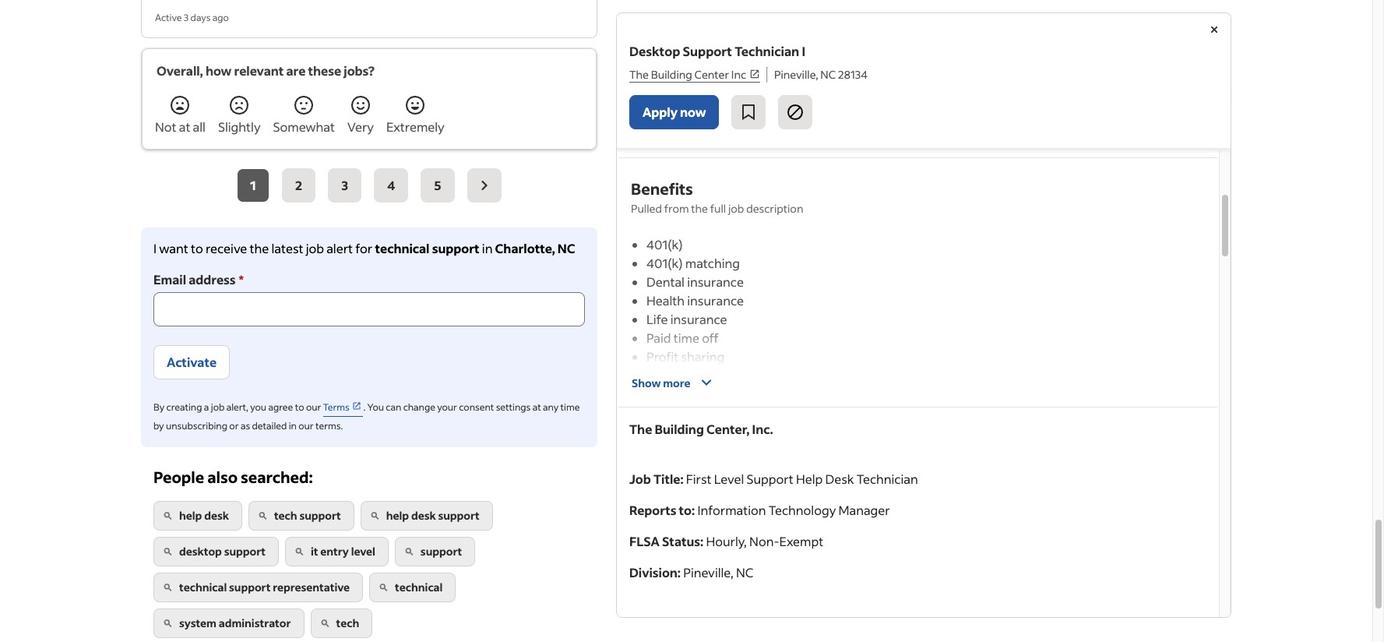 Task type: locate. For each thing, give the bounding box(es) containing it.
2 vertical spatial insurance
[[671, 311, 727, 328]]

our down individual
[[1045, 633, 1065, 642]]

desk inside 'help desk support' link
[[411, 508, 436, 523]]

change
[[403, 401, 436, 413]]

help up technology
[[796, 471, 823, 487]]

the down and at the right
[[884, 633, 903, 642]]

1 vertical spatial first
[[630, 633, 655, 642]]

401(k) 401(k) matching dental insurance health insurance life insurance paid time off profit sharing
[[647, 236, 744, 365]]

technical down support list item
[[395, 580, 443, 595]]

28134 left the reviews
[[838, 67, 868, 82]]

all
[[193, 118, 206, 135]]

0 vertical spatial help
[[796, 471, 823, 487]]

it entry level link
[[285, 537, 389, 566]]

help up the support 'link'
[[386, 508, 409, 523]]

it
[[311, 544, 318, 559]]

1 help from the left
[[179, 508, 202, 523]]

it entry level list item
[[285, 537, 395, 573]]

a up play
[[1179, 614, 1186, 631]]

agree
[[268, 401, 293, 413]]

1 horizontal spatial help
[[796, 471, 823, 487]]

0 horizontal spatial pineville,
[[630, 93, 680, 109]]

0 vertical spatial tech
[[274, 508, 297, 523]]

address
[[189, 271, 236, 287]]

hourly,
[[706, 533, 747, 550]]

are left these
[[286, 62, 306, 78]]

job left 'overview:'
[[630, 614, 651, 631]]

0 vertical spatial support
[[683, 43, 732, 60]]

1 horizontal spatial to
[[295, 401, 304, 413]]

1 horizontal spatial level
[[714, 471, 744, 487]]

desk
[[204, 508, 229, 523], [411, 508, 436, 523]]

1 vertical spatial job
[[630, 614, 651, 631]]

1 horizontal spatial tech
[[336, 616, 359, 630]]

0 horizontal spatial help
[[179, 508, 202, 523]]

1 vertical spatial time
[[561, 401, 580, 413]]

matching
[[686, 255, 740, 272]]

manager
[[839, 502, 890, 519]]

technician up the manager
[[857, 471, 919, 487]]

to up clients,
[[1070, 614, 1083, 631]]

next page image
[[475, 176, 494, 195]]

time inside '401(k) 401(k) matching dental insurance health insurance life insurance paid time off profit sharing'
[[674, 330, 700, 346]]

at
[[179, 118, 190, 135], [533, 401, 541, 413]]

1 horizontal spatial in
[[482, 240, 493, 256]]

1 horizontal spatial 3
[[342, 177, 348, 193]]

center,
[[707, 421, 750, 438]]

0 vertical spatial i
[[802, 43, 806, 60]]

paid
[[647, 330, 671, 346]]

desk inside we are seeking a motivated and customer-focused individual to join our team as a first level support help desk technician. as the first point of contact for our clients, you will play
[[769, 633, 798, 642]]

pineville, nc 28134 up not interested 'image'
[[775, 67, 868, 82]]

desk up the manager
[[826, 471, 854, 487]]

0 vertical spatial level
[[714, 471, 744, 487]]

at left any
[[533, 401, 541, 413]]

3 right 2
[[342, 177, 348, 193]]

0 horizontal spatial you
[[250, 401, 267, 413]]

1 vertical spatial tech
[[336, 616, 359, 630]]

2 job from the top
[[630, 614, 651, 631]]

help for help desk support
[[386, 508, 409, 523]]

2 vertical spatial to
[[1070, 614, 1083, 631]]

job title: first level support help desk technician
[[630, 471, 919, 487]]

time left the off
[[674, 330, 700, 346]]

alert
[[327, 240, 353, 256]]

i left want
[[154, 240, 157, 256]]

1 vertical spatial at
[[533, 401, 541, 413]]

job left alert
[[306, 240, 324, 256]]

.
[[363, 401, 366, 413]]

1 vertical spatial help
[[740, 633, 766, 642]]

2 horizontal spatial the
[[884, 633, 903, 642]]

0 horizontal spatial technician
[[735, 43, 800, 60]]

2 vertical spatial pineville,
[[684, 565, 734, 581]]

2 401(k) from the top
[[647, 255, 683, 272]]

support up the support 'link'
[[438, 508, 480, 523]]

28134
[[838, 67, 868, 82], [702, 93, 736, 109]]

2 horizontal spatial to
[[1070, 614, 1083, 631]]

show more button
[[631, 373, 717, 396]]

0 vertical spatial as
[[241, 420, 250, 432]]

we
[[717, 614, 736, 631]]

support down help desk support list item on the bottom of page
[[421, 544, 462, 559]]

tech down searched:
[[274, 508, 297, 523]]

0 horizontal spatial 3
[[184, 11, 189, 23]]

i want to receive the latest job alert for technical support in charlotte, nc
[[154, 240, 576, 256]]

1 the building center inc from the top
[[630, 67, 747, 82]]

list
[[154, 501, 585, 642]]

technician up save this job 'image'
[[735, 43, 800, 60]]

0 horizontal spatial to
[[191, 240, 203, 256]]

pineville, left now
[[630, 93, 680, 109]]

desktop support
[[179, 544, 266, 559]]

3 the from the top
[[630, 421, 652, 438]]

you right alert,
[[250, 401, 267, 413]]

2 help from the left
[[386, 508, 409, 523]]

you left will
[[1111, 633, 1132, 642]]

1 401(k) from the top
[[647, 236, 683, 253]]

active 3 days ago
[[155, 11, 229, 23]]

technician.
[[800, 633, 865, 642]]

0 horizontal spatial first
[[630, 633, 655, 642]]

as inside we are seeking a motivated and customer-focused individual to join our team as a first level support help desk technician. as the first point of contact for our clients, you will play
[[1164, 614, 1176, 631]]

3 inside 3 link
[[342, 177, 348, 193]]

as up play
[[1164, 614, 1176, 631]]

division: pineville, nc
[[630, 565, 754, 581]]

0 horizontal spatial as
[[241, 420, 250, 432]]

system administrator list item
[[154, 609, 311, 642]]

0 vertical spatial time
[[674, 330, 700, 346]]

desk inside help desk link
[[204, 508, 229, 523]]

desk up desktop support link
[[204, 508, 229, 523]]

these
[[308, 62, 341, 78]]

0 horizontal spatial are
[[286, 62, 306, 78]]

to right want
[[191, 240, 203, 256]]

activate
[[167, 353, 217, 370]]

terms link
[[323, 398, 363, 417]]

a
[[204, 401, 209, 413], [807, 614, 814, 631], [1179, 614, 1186, 631]]

0 horizontal spatial in
[[289, 420, 297, 432]]

first down job overview: at the bottom of the page
[[630, 633, 655, 642]]

tech down representative on the left bottom of the page
[[336, 616, 359, 630]]

in inside ". you can change your consent settings at any time by unsubscribing or as detailed in our terms."
[[289, 420, 297, 432]]

seeking
[[760, 614, 805, 631]]

pineville, nc 28134 down desktop
[[630, 93, 736, 109]]

in
[[482, 240, 493, 256], [289, 420, 297, 432]]

3 left days
[[184, 11, 189, 23]]

None email field
[[154, 292, 585, 326]]

0 vertical spatial pineville, nc 28134
[[775, 67, 868, 82]]

1 horizontal spatial as
[[1164, 614, 1176, 631]]

the building center inc link
[[630, 67, 761, 83], [630, 69, 779, 87]]

0 horizontal spatial job
[[211, 401, 225, 413]]

level down job overview: at the bottom of the page
[[658, 633, 688, 642]]

close job details image
[[1206, 20, 1224, 39]]

or
[[229, 420, 239, 432]]

1 the from the top
[[630, 67, 649, 82]]

0 vertical spatial the
[[691, 201, 708, 216]]

0 vertical spatial are
[[286, 62, 306, 78]]

join
[[1085, 614, 1106, 631]]

terms
[[323, 401, 352, 413]]

desk up the support 'link'
[[411, 508, 436, 523]]

not interested image
[[787, 103, 805, 122]]

building
[[651, 67, 693, 82], [654, 69, 702, 86], [655, 421, 704, 438]]

1 horizontal spatial pineville, nc 28134
[[775, 67, 868, 82]]

help down seeking
[[740, 633, 766, 642]]

desk for help desk support
[[411, 508, 436, 523]]

0 horizontal spatial time
[[561, 401, 580, 413]]

0 vertical spatial 401(k)
[[647, 236, 683, 253]]

for
[[356, 240, 373, 256], [1026, 633, 1043, 642]]

pineville, down flsa status: hourly, non-exempt
[[684, 565, 734, 581]]

insurance
[[687, 274, 744, 290], [687, 293, 744, 309], [671, 311, 727, 328]]

detailed
[[252, 420, 287, 432]]

1 vertical spatial as
[[1164, 614, 1176, 631]]

1 vertical spatial in
[[289, 420, 297, 432]]

our right join
[[1109, 614, 1129, 631]]

to right the agree
[[295, 401, 304, 413]]

pineville, up not interested 'image'
[[775, 67, 819, 82]]

0 horizontal spatial desk
[[204, 508, 229, 523]]

will
[[1135, 633, 1154, 642]]

0 vertical spatial job
[[729, 201, 744, 216]]

1 horizontal spatial desk
[[411, 508, 436, 523]]

0 vertical spatial in
[[482, 240, 493, 256]]

job right full
[[729, 201, 744, 216]]

pulled
[[631, 201, 662, 216]]

1 horizontal spatial first
[[686, 471, 712, 487]]

support link
[[395, 537, 475, 566]]

by
[[154, 401, 165, 413]]

0 horizontal spatial tech
[[274, 508, 297, 523]]

you
[[250, 401, 267, 413], [1111, 633, 1132, 642]]

in left charlotte,
[[482, 240, 493, 256]]

support up reports to: information technology manager
[[747, 471, 794, 487]]

technical inside list item
[[395, 580, 443, 595]]

days
[[191, 11, 211, 23]]

the left latest
[[250, 240, 269, 256]]

in down the agree
[[289, 420, 297, 432]]

a up technician.
[[807, 614, 814, 631]]

1 vertical spatial 3
[[342, 177, 348, 193]]

1 desk from the left
[[204, 508, 229, 523]]

nc right charlotte,
[[558, 240, 576, 256]]

28134 left save this job 'image'
[[702, 93, 736, 109]]

technical list item
[[369, 573, 462, 609]]

1 job from the top
[[630, 471, 651, 487]]

nc
[[821, 67, 836, 82], [682, 93, 700, 109], [558, 240, 576, 256], [736, 565, 754, 581]]

help desk link
[[154, 501, 242, 531]]

level up information
[[714, 471, 744, 487]]

1 vertical spatial insurance
[[687, 293, 744, 309]]

it entry level
[[311, 544, 375, 559]]

center
[[695, 67, 729, 82], [704, 69, 744, 86]]

1 vertical spatial level
[[658, 633, 688, 642]]

as inside ". you can change your consent settings at any time by unsubscribing or as detailed in our terms."
[[241, 420, 250, 432]]

technical inside 'list item'
[[179, 580, 227, 595]]

time
[[674, 330, 700, 346], [561, 401, 580, 413]]

24 reviews link
[[868, 69, 945, 86]]

first right title:
[[686, 471, 712, 487]]

consent
[[459, 401, 494, 413]]

individual
[[1012, 614, 1068, 631]]

0 vertical spatial for
[[356, 240, 373, 256]]

want
[[159, 240, 188, 256]]

tech
[[274, 508, 297, 523], [336, 616, 359, 630]]

1 horizontal spatial time
[[674, 330, 700, 346]]

1 vertical spatial 28134
[[702, 93, 736, 109]]

tech list item
[[311, 609, 379, 642]]

representative
[[273, 580, 350, 595]]

job left alert,
[[211, 401, 225, 413]]

time right any
[[561, 401, 580, 413]]

benefits
[[631, 179, 693, 199]]

terms.
[[316, 420, 343, 432]]

help
[[179, 508, 202, 523], [386, 508, 409, 523]]

1 horizontal spatial help
[[386, 508, 409, 523]]

our left "terms."
[[299, 420, 314, 432]]

1 vertical spatial job
[[306, 240, 324, 256]]

0 vertical spatial 3
[[184, 11, 189, 23]]

technical link
[[369, 573, 456, 602]]

2 vertical spatial support
[[690, 633, 737, 642]]

alert,
[[226, 401, 248, 413]]

0 horizontal spatial the
[[250, 240, 269, 256]]

0 horizontal spatial at
[[179, 118, 190, 135]]

are right we
[[739, 614, 757, 631]]

24
[[868, 69, 882, 86]]

0 vertical spatial 28134
[[838, 67, 868, 82]]

0 horizontal spatial level
[[658, 633, 688, 642]]

for right alert
[[356, 240, 373, 256]]

1 vertical spatial desk
[[769, 633, 798, 642]]

job left title:
[[630, 471, 651, 487]]

system administrator link
[[154, 609, 304, 638]]

how
[[206, 62, 232, 78]]

job for job overview:
[[630, 614, 651, 631]]

support right desktop
[[683, 43, 732, 60]]

2 desk from the left
[[411, 508, 436, 523]]

the left full
[[691, 201, 708, 216]]

1 vertical spatial you
[[1111, 633, 1132, 642]]

1 vertical spatial 401(k)
[[647, 255, 683, 272]]

2 vertical spatial the
[[884, 633, 903, 642]]

i up the 3.5 out of 5 stars image
[[802, 43, 806, 60]]

desktop support link
[[154, 537, 279, 566]]

of
[[964, 633, 977, 642]]

a up unsubscribing
[[204, 401, 209, 413]]

1 horizontal spatial for
[[1026, 633, 1043, 642]]

4
[[387, 177, 395, 193]]

1 the building center inc link from the top
[[630, 67, 761, 83]]

1 vertical spatial for
[[1026, 633, 1043, 642]]

1 horizontal spatial pineville,
[[684, 565, 734, 581]]

desk down seeking
[[769, 633, 798, 642]]

1 horizontal spatial the
[[691, 201, 708, 216]]

support down we
[[690, 633, 737, 642]]

as right or
[[241, 420, 250, 432]]

0 horizontal spatial a
[[204, 401, 209, 413]]

1 vertical spatial technician
[[857, 471, 919, 487]]

list containing help desk
[[154, 501, 585, 642]]

support up administrator
[[229, 580, 271, 595]]

1 vertical spatial pineville, nc 28134
[[630, 93, 736, 109]]

0 horizontal spatial help
[[740, 633, 766, 642]]

1 vertical spatial pineville,
[[630, 93, 680, 109]]

help up desktop
[[179, 508, 202, 523]]

tech support
[[274, 508, 341, 523]]

technical down desktop
[[179, 580, 227, 595]]

0 vertical spatial insurance
[[687, 274, 744, 290]]

1 horizontal spatial you
[[1111, 633, 1132, 642]]

tech for tech support
[[274, 508, 297, 523]]

job overview:
[[630, 614, 715, 631]]

1 vertical spatial are
[[739, 614, 757, 631]]

0 vertical spatial pineville,
[[775, 67, 819, 82]]

job for job title: first level support help desk technician
[[630, 471, 651, 487]]

0 vertical spatial desk
[[826, 471, 854, 487]]

very
[[348, 118, 374, 135]]

the building center inc
[[630, 67, 747, 82], [630, 69, 763, 86]]

support inside 'link'
[[421, 544, 462, 559]]

0 vertical spatial job
[[630, 471, 651, 487]]

0 vertical spatial you
[[250, 401, 267, 413]]

for down individual
[[1026, 633, 1043, 642]]

at left all at the left top of page
[[179, 118, 190, 135]]

2 horizontal spatial a
[[1179, 614, 1186, 631]]

settings
[[496, 401, 531, 413]]

2 the from the top
[[630, 69, 652, 86]]

apply now button
[[630, 95, 720, 130]]



Task type: vqa. For each thing, say whether or not it's contained in the screenshot.
help associated with help desk support
yes



Task type: describe. For each thing, give the bounding box(es) containing it.
now
[[680, 104, 706, 120]]

1 vertical spatial to
[[295, 401, 304, 413]]

desktop support list item
[[154, 537, 285, 573]]

activate button
[[154, 345, 230, 379]]

building for second the building center inc link
[[654, 69, 702, 86]]

profit
[[647, 349, 679, 365]]

technical right alert
[[375, 240, 430, 256]]

nc right apply
[[682, 93, 700, 109]]

support up it
[[300, 508, 341, 523]]

by
[[154, 420, 164, 432]]

flsa status: hourly, non-exempt
[[630, 533, 824, 550]]

apply now
[[643, 104, 706, 120]]

support down the 5 link
[[432, 240, 480, 256]]

level inside we are seeking a motivated and customer-focused individual to join our team as a first level support help desk technician. as the first point of contact for our clients, you will play
[[658, 633, 688, 642]]

0 vertical spatial technician
[[735, 43, 800, 60]]

inc down desktop support technician i
[[732, 67, 747, 82]]

full
[[710, 201, 726, 216]]

overview:
[[654, 614, 715, 631]]

any
[[543, 401, 559, 413]]

focused
[[963, 614, 1010, 631]]

help desk support list item
[[361, 501, 499, 537]]

technology
[[769, 502, 836, 519]]

nc down hourly,
[[736, 565, 754, 581]]

1 vertical spatial support
[[747, 471, 794, 487]]

for inside we are seeking a motivated and customer-focused individual to join our team as a first level support help desk technician. as the first point of contact for our clients, you will play
[[1026, 633, 1043, 642]]

1 horizontal spatial 28134
[[838, 67, 868, 82]]

flsa
[[630, 533, 660, 550]]

. you can change your consent settings at any time by unsubscribing or as detailed in our terms.
[[154, 401, 580, 432]]

chevron down image
[[697, 374, 716, 392]]

0 vertical spatial at
[[179, 118, 190, 135]]

2 the building center inc from the top
[[630, 69, 763, 86]]

job inside benefits pulled from the full job description
[[729, 201, 744, 216]]

inc up save this job 'image'
[[746, 69, 763, 86]]

1
[[250, 177, 256, 193]]

*
[[239, 271, 244, 287]]

team
[[1131, 614, 1161, 631]]

motivated
[[816, 614, 875, 631]]

as for a
[[1164, 614, 1176, 631]]

2 the building center inc link from the top
[[630, 69, 779, 87]]

desktop support technician i
[[630, 43, 806, 60]]

2
[[295, 177, 303, 193]]

help desk list item
[[154, 501, 249, 537]]

help inside we are seeking a motivated and customer-focused individual to join our team as a first level support help desk technician. as the first point of contact for our clients, you will play
[[740, 633, 766, 642]]

active
[[155, 11, 182, 23]]

overall,
[[157, 62, 203, 78]]

system
[[179, 616, 217, 630]]

support up technical support representative link
[[224, 544, 266, 559]]

by creating a job alert, you agree to our
[[154, 401, 323, 413]]

unsubscribing
[[166, 420, 228, 432]]

to:
[[679, 502, 695, 519]]

contact
[[979, 633, 1023, 642]]

0 horizontal spatial 28134
[[702, 93, 736, 109]]

help for help desk
[[179, 508, 202, 523]]

nc left 24
[[821, 67, 836, 82]]

information
[[698, 502, 766, 519]]

from
[[664, 201, 689, 216]]

you inside we are seeking a motivated and customer-focused individual to join our team as a first level support help desk technician. as the first point of contact for our clients, you will play
[[1111, 633, 1132, 642]]

latest
[[272, 240, 304, 256]]

play
[[1157, 633, 1181, 642]]

title:
[[654, 471, 684, 487]]

off
[[702, 330, 719, 346]]

first
[[906, 633, 929, 642]]

1 horizontal spatial a
[[807, 614, 814, 631]]

email address *
[[154, 271, 244, 287]]

5 link
[[421, 168, 455, 202]]

tech for tech
[[336, 616, 359, 630]]

help desk
[[179, 508, 229, 523]]

1 vertical spatial the
[[250, 240, 269, 256]]

tech support link
[[249, 501, 354, 531]]

2 vertical spatial job
[[211, 401, 225, 413]]

our left terms
[[306, 401, 321, 413]]

tech link
[[311, 609, 373, 638]]

help desk support
[[386, 508, 480, 523]]

your
[[437, 401, 457, 413]]

slightly
[[218, 118, 261, 135]]

1 horizontal spatial technician
[[857, 471, 919, 487]]

and
[[878, 614, 900, 631]]

dental
[[647, 274, 685, 290]]

help desk support link
[[361, 501, 493, 531]]

as
[[867, 633, 882, 642]]

people
[[154, 467, 204, 487]]

0 vertical spatial to
[[191, 240, 203, 256]]

1 link
[[237, 168, 269, 202]]

exempt
[[780, 533, 824, 550]]

technical support representative link
[[154, 573, 363, 602]]

1 horizontal spatial job
[[306, 240, 324, 256]]

technical support representative list item
[[154, 573, 369, 609]]

reports
[[630, 502, 677, 519]]

first inside we are seeking a motivated and customer-focused individual to join our team as a first level support help desk technician. as the first point of contact for our clients, you will play
[[630, 633, 655, 642]]

customer-
[[902, 614, 963, 631]]

show
[[632, 376, 661, 390]]

support inside 'list item'
[[229, 580, 271, 595]]

are inside we are seeking a motivated and customer-focused individual to join our team as a first level support help desk technician. as the first point of contact for our clients, you will play
[[739, 614, 757, 631]]

not at all
[[155, 118, 206, 135]]

somewhat
[[273, 118, 335, 135]]

3.5 out of 5 stars image
[[791, 69, 861, 87]]

desk for help desk
[[204, 508, 229, 523]]

can
[[386, 401, 401, 413]]

2 horizontal spatial pineville,
[[775, 67, 819, 82]]

0 horizontal spatial for
[[356, 240, 373, 256]]

at inside ". you can change your consent settings at any time by unsubscribing or as detailed in our terms."
[[533, 401, 541, 413]]

tech support list item
[[249, 501, 361, 537]]

technical support representative
[[179, 580, 350, 595]]

searched:
[[241, 467, 313, 487]]

ago
[[213, 11, 229, 23]]

email
[[154, 271, 186, 287]]

1 horizontal spatial i
[[802, 43, 806, 60]]

you
[[368, 401, 384, 413]]

charlotte,
[[495, 240, 555, 256]]

save this job image
[[740, 103, 759, 122]]

point
[[932, 633, 962, 642]]

technical for technical support representative
[[179, 580, 227, 595]]

creating
[[166, 401, 202, 413]]

status:
[[662, 533, 704, 550]]

5
[[434, 177, 442, 193]]

level
[[351, 544, 375, 559]]

3 link
[[328, 168, 362, 202]]

technical for technical
[[395, 580, 443, 595]]

show more
[[632, 376, 691, 390]]

administrator
[[219, 616, 291, 630]]

the inside benefits pulled from the full job description
[[691, 201, 708, 216]]

1 horizontal spatial desk
[[826, 471, 854, 487]]

24 reviews
[[868, 69, 929, 86]]

support list item
[[395, 537, 482, 573]]

we are seeking a motivated and customer-focused individual to join our team as a first level support help desk technician. as the first point of contact for our clients, you will play 
[[630, 614, 1204, 642]]

not
[[155, 118, 177, 135]]

to inside we are seeking a motivated and customer-focused individual to join our team as a first level support help desk technician. as the first point of contact for our clients, you will play
[[1070, 614, 1083, 631]]

building for second the building center inc link from the bottom
[[651, 67, 693, 82]]

as for detailed
[[241, 420, 250, 432]]

time inside ". you can change your consent settings at any time by unsubscribing or as detailed in our terms."
[[561, 401, 580, 413]]

0 horizontal spatial pineville, nc 28134
[[630, 93, 736, 109]]

non-
[[750, 533, 780, 550]]

system administrator
[[179, 616, 291, 630]]

support inside we are seeking a motivated and customer-focused individual to join our team as a first level support help desk technician. as the first point of contact for our clients, you will play
[[690, 633, 737, 642]]

0 horizontal spatial i
[[154, 240, 157, 256]]

the inside we are seeking a motivated and customer-focused individual to join our team as a first level support help desk technician. as the first point of contact for our clients, you will play
[[884, 633, 903, 642]]

our inside ". you can change your consent settings at any time by unsubscribing or as detailed in our terms."
[[299, 420, 314, 432]]

0 vertical spatial first
[[686, 471, 712, 487]]

health
[[647, 293, 685, 309]]

jobs?
[[344, 62, 375, 78]]



